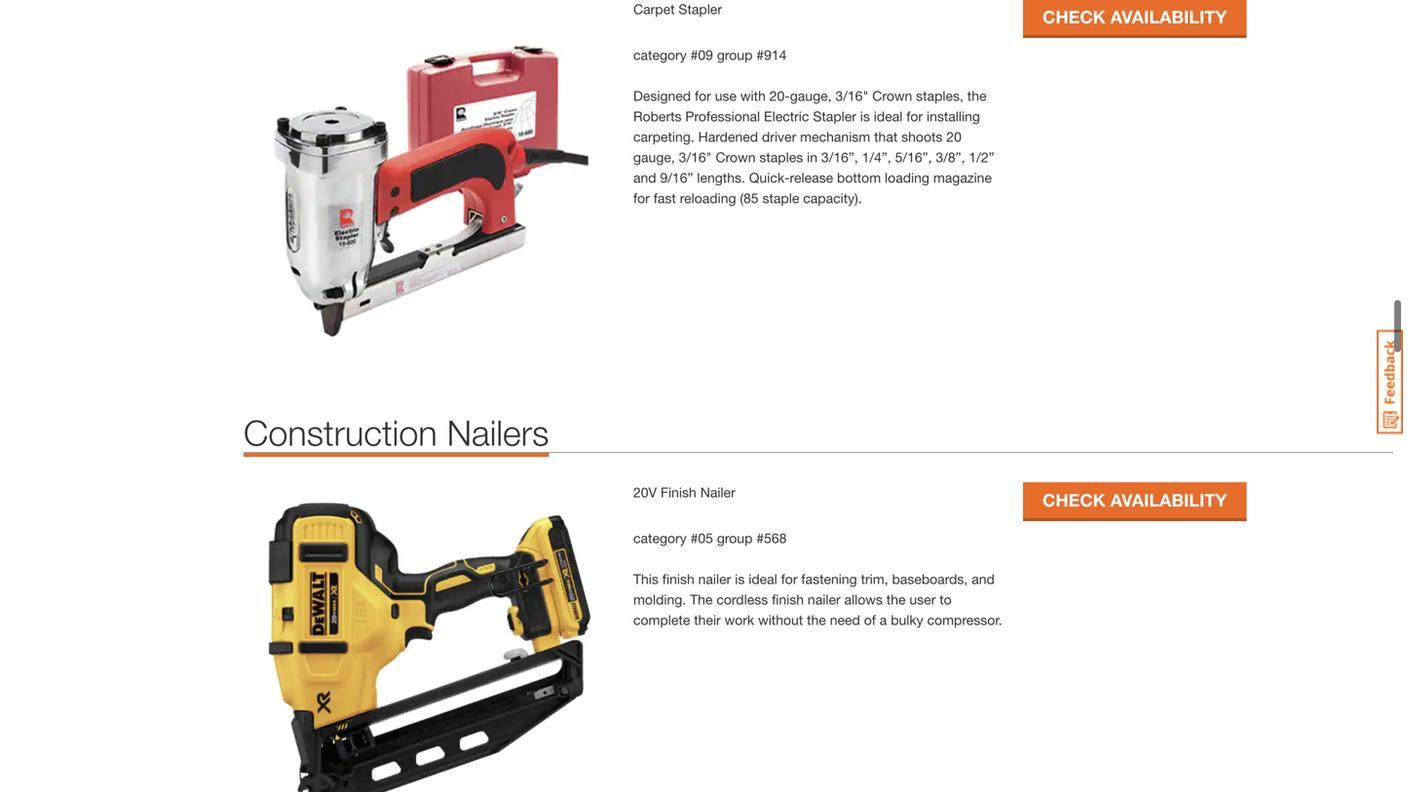 Task type: describe. For each thing, give the bounding box(es) containing it.
lengths.
[[697, 170, 746, 186]]

molding.
[[634, 592, 686, 608]]

nailers
[[447, 412, 549, 453]]

20
[[947, 129, 962, 145]]

ideal inside this finish nailer is ideal for fastening trim, baseboards, and molding. the cordless finish nailer allows the user to complete their work without the need of a bulky compressor.
[[749, 571, 778, 587]]

designed
[[634, 88, 691, 104]]

#914
[[757, 47, 787, 63]]

group for #914
[[717, 47, 753, 63]]

trim,
[[861, 571, 889, 587]]

category for category #05 group #568
[[634, 530, 687, 546]]

1 vertical spatial crown
[[716, 149, 756, 165]]

0 vertical spatial nailer
[[699, 571, 731, 587]]

and inside this finish nailer is ideal for fastening trim, baseboards, and molding. the cordless finish nailer allows the user to complete their work without the need of a bulky compressor.
[[972, 571, 995, 587]]

baseboards,
[[892, 571, 968, 587]]

designed for use with 20-gauge, 3/16" crown staples, the roberts professional electric stapler is ideal for installing carpeting. hardened driver mechanism that shoots 20 gauge, 3/16" crown staples in 3/16", 1/4", 5/16", 3/8", 1/2" and 9/16" lengths. quick-release bottom loading magazine for fast reloading (85 staple capacity).
[[634, 88, 995, 206]]

1 check availability link from the top
[[1023, 0, 1247, 35]]

to
[[940, 592, 952, 608]]

cordless
[[717, 592, 768, 608]]

category for category #09 group #914
[[634, 47, 687, 63]]

category #09 group #914
[[634, 47, 787, 63]]

loading
[[885, 170, 930, 186]]

the inside designed for use with 20-gauge, 3/16" crown staples, the roberts professional electric stapler is ideal for installing carpeting. hardened driver mechanism that shoots 20 gauge, 3/16" crown staples in 3/16", 1/4", 5/16", 3/8", 1/2" and 9/16" lengths. quick-release bottom loading magazine for fast reloading (85 staple capacity).
[[968, 88, 987, 104]]

#09
[[691, 47, 713, 63]]

fast
[[654, 190, 676, 206]]

1 horizontal spatial crown
[[873, 88, 913, 104]]

for left fast on the top left
[[634, 190, 650, 206]]

1 vertical spatial 3/16"
[[679, 149, 712, 165]]

image image
[[244, 483, 614, 792]]

magazine
[[934, 170, 992, 186]]

check availability for 2nd 'check availability' link from the bottom
[[1043, 7, 1227, 27]]

for left use
[[695, 88, 711, 104]]

2 check availability link from the top
[[1023, 483, 1247, 519]]

this
[[634, 571, 659, 587]]

1 horizontal spatial nailer
[[808, 592, 841, 608]]

0 vertical spatial gauge,
[[790, 88, 832, 104]]

their
[[694, 612, 721, 628]]

staples
[[760, 149, 803, 165]]

reloading
[[680, 190, 736, 206]]

user
[[910, 592, 936, 608]]

carpet stapler image
[[244, 0, 614, 370]]

allows
[[845, 592, 883, 608]]

staple
[[763, 190, 800, 206]]

capacity).
[[803, 190, 862, 206]]

is inside this finish nailer is ideal for fastening trim, baseboards, and molding. the cordless finish nailer allows the user to complete their work without the need of a bulky compressor.
[[735, 571, 745, 587]]

construction nailers
[[244, 412, 549, 453]]

complete
[[634, 612, 690, 628]]

2 check from the top
[[1043, 490, 1106, 511]]

need
[[830, 612, 861, 628]]

is inside designed for use with 20-gauge, 3/16" crown staples, the roberts professional electric stapler is ideal for installing carpeting. hardened driver mechanism that shoots 20 gauge, 3/16" crown staples in 3/16", 1/4", 5/16", 3/8", 1/2" and 9/16" lengths. quick-release bottom loading magazine for fast reloading (85 staple capacity).
[[860, 108, 870, 124]]

driver
[[762, 129, 797, 145]]

work
[[725, 612, 755, 628]]

2 availability from the top
[[1111, 490, 1227, 511]]

hardened
[[699, 129, 758, 145]]

for up shoots
[[907, 108, 923, 124]]



Task type: vqa. For each thing, say whether or not it's contained in the screenshot.
the top may
no



Task type: locate. For each thing, give the bounding box(es) containing it.
0 horizontal spatial nailer
[[699, 571, 731, 587]]

nailer down fastening
[[808, 592, 841, 608]]

0 vertical spatial ideal
[[874, 108, 903, 124]]

group
[[717, 47, 753, 63], [717, 530, 753, 546]]

ideal up cordless
[[749, 571, 778, 587]]

0 vertical spatial finish
[[663, 571, 695, 587]]

carpet stapler
[[634, 1, 722, 17]]

finish up the molding.
[[663, 571, 695, 587]]

0 horizontal spatial the
[[807, 612, 826, 628]]

staples,
[[916, 88, 964, 104]]

1 vertical spatial group
[[717, 530, 753, 546]]

1 vertical spatial ideal
[[749, 571, 778, 587]]

group right #05 in the bottom of the page
[[717, 530, 753, 546]]

1 horizontal spatial gauge,
[[790, 88, 832, 104]]

crown
[[873, 88, 913, 104], [716, 149, 756, 165]]

the
[[968, 88, 987, 104], [887, 592, 906, 608], [807, 612, 826, 628]]

shoots
[[902, 129, 943, 145]]

0 horizontal spatial stapler
[[679, 1, 722, 17]]

quick-
[[749, 170, 790, 186]]

is
[[860, 108, 870, 124], [735, 571, 745, 587]]

category #05 group #568
[[634, 530, 787, 546]]

1/4",
[[862, 149, 892, 165]]

professional
[[686, 108, 760, 124]]

1 vertical spatial and
[[972, 571, 995, 587]]

9/16"
[[660, 170, 693, 186]]

feedback link image
[[1377, 329, 1404, 435]]

nailer
[[701, 485, 736, 501]]

1 vertical spatial finish
[[772, 592, 804, 608]]

with
[[741, 88, 766, 104]]

0 vertical spatial the
[[968, 88, 987, 104]]

category left #05 in the bottom of the page
[[634, 530, 687, 546]]

0 vertical spatial is
[[860, 108, 870, 124]]

check availability for first 'check availability' link from the bottom of the page
[[1043, 490, 1227, 511]]

0 horizontal spatial 3/16"
[[679, 149, 712, 165]]

use
[[715, 88, 737, 104]]

0 horizontal spatial gauge,
[[634, 149, 675, 165]]

the up installing
[[968, 88, 987, 104]]

fastening
[[802, 571, 857, 587]]

0 horizontal spatial finish
[[663, 571, 695, 587]]

0 vertical spatial check availability link
[[1023, 0, 1247, 35]]

nailer up the
[[699, 571, 731, 587]]

1 horizontal spatial ideal
[[874, 108, 903, 124]]

group right #09
[[717, 47, 753, 63]]

finish up without
[[772, 592, 804, 608]]

a
[[880, 612, 887, 628]]

0 vertical spatial check
[[1043, 7, 1106, 27]]

0 vertical spatial category
[[634, 47, 687, 63]]

1 horizontal spatial stapler
[[813, 108, 857, 124]]

this finish nailer is ideal for fastening trim, baseboards, and molding. the cordless finish nailer allows the user to complete their work without the need of a bulky compressor.
[[634, 571, 1003, 628]]

gauge, down carpeting.
[[634, 149, 675, 165]]

2 check availability from the top
[[1043, 490, 1227, 511]]

crown up that
[[873, 88, 913, 104]]

20v finish nailer
[[634, 485, 736, 501]]

1 vertical spatial check availability link
[[1023, 483, 1247, 519]]

for left fastening
[[781, 571, 798, 587]]

in
[[807, 149, 818, 165]]

for
[[695, 88, 711, 104], [907, 108, 923, 124], [634, 190, 650, 206], [781, 571, 798, 587]]

0 vertical spatial stapler
[[679, 1, 722, 17]]

20-
[[770, 88, 790, 104]]

check availability
[[1043, 7, 1227, 27], [1043, 490, 1227, 511]]

1 availability from the top
[[1111, 7, 1227, 27]]

stapler up #09
[[679, 1, 722, 17]]

2 group from the top
[[717, 530, 753, 546]]

bottom
[[837, 170, 881, 186]]

availability
[[1111, 7, 1227, 27], [1111, 490, 1227, 511]]

gauge, up electric
[[790, 88, 832, 104]]

stapler
[[679, 1, 722, 17], [813, 108, 857, 124]]

group for #568
[[717, 530, 753, 546]]

the
[[690, 592, 713, 608]]

5/16",
[[895, 149, 932, 165]]

1 horizontal spatial the
[[887, 592, 906, 608]]

1 category from the top
[[634, 47, 687, 63]]

for inside this finish nailer is ideal for fastening trim, baseboards, and molding. the cordless finish nailer allows the user to complete their work without the need of a bulky compressor.
[[781, 571, 798, 587]]

mechanism
[[800, 129, 871, 145]]

0 vertical spatial check availability
[[1043, 7, 1227, 27]]

the up bulky
[[887, 592, 906, 608]]

and up compressor.
[[972, 571, 995, 587]]

1 vertical spatial nailer
[[808, 592, 841, 608]]

1 vertical spatial is
[[735, 571, 745, 587]]

0 vertical spatial availability
[[1111, 7, 1227, 27]]

1 vertical spatial gauge,
[[634, 149, 675, 165]]

1 horizontal spatial is
[[860, 108, 870, 124]]

0 vertical spatial 3/16"
[[836, 88, 869, 104]]

3/16" up mechanism
[[836, 88, 869, 104]]

#568
[[757, 530, 787, 546]]

check
[[1043, 7, 1106, 27], [1043, 490, 1106, 511]]

2 horizontal spatial the
[[968, 88, 987, 104]]

3/16"
[[836, 88, 869, 104], [679, 149, 712, 165]]

the left need
[[807, 612, 826, 628]]

ideal inside designed for use with 20-gauge, 3/16" crown staples, the roberts professional electric stapler is ideal for installing carpeting. hardened driver mechanism that shoots 20 gauge, 3/16" crown staples in 3/16", 1/4", 5/16", 3/8", 1/2" and 9/16" lengths. quick-release bottom loading magazine for fast reloading (85 staple capacity).
[[874, 108, 903, 124]]

0 horizontal spatial and
[[634, 170, 657, 186]]

1/2"
[[969, 149, 995, 165]]

1 vertical spatial stapler
[[813, 108, 857, 124]]

0 horizontal spatial crown
[[716, 149, 756, 165]]

ideal
[[874, 108, 903, 124], [749, 571, 778, 587]]

electric
[[764, 108, 809, 124]]

construction
[[244, 412, 437, 453]]

1 horizontal spatial finish
[[772, 592, 804, 608]]

carpeting.
[[634, 129, 695, 145]]

0 horizontal spatial is
[[735, 571, 745, 587]]

1 horizontal spatial and
[[972, 571, 995, 587]]

roberts
[[634, 108, 682, 124]]

3/16" up 9/16"
[[679, 149, 712, 165]]

installing
[[927, 108, 981, 124]]

and inside designed for use with 20-gauge, 3/16" crown staples, the roberts professional electric stapler is ideal for installing carpeting. hardened driver mechanism that shoots 20 gauge, 3/16" crown staples in 3/16", 1/4", 5/16", 3/8", 1/2" and 9/16" lengths. quick-release bottom loading magazine for fast reloading (85 staple capacity).
[[634, 170, 657, 186]]

0 horizontal spatial ideal
[[749, 571, 778, 587]]

#05
[[691, 530, 713, 546]]

1 check from the top
[[1043, 7, 1106, 27]]

that
[[874, 129, 898, 145]]

is up cordless
[[735, 571, 745, 587]]

1 check availability from the top
[[1043, 7, 1227, 27]]

(85
[[740, 190, 759, 206]]

category up the designed
[[634, 47, 687, 63]]

category
[[634, 47, 687, 63], [634, 530, 687, 546]]

0 vertical spatial crown
[[873, 88, 913, 104]]

without
[[758, 612, 803, 628]]

2 category from the top
[[634, 530, 687, 546]]

crown down hardened
[[716, 149, 756, 165]]

carpet
[[634, 1, 675, 17]]

and
[[634, 170, 657, 186], [972, 571, 995, 587]]

stapler up mechanism
[[813, 108, 857, 124]]

release
[[790, 170, 834, 186]]

3/16",
[[822, 149, 859, 165]]

1 vertical spatial category
[[634, 530, 687, 546]]

0 vertical spatial and
[[634, 170, 657, 186]]

compressor.
[[928, 612, 1003, 628]]

nailer
[[699, 571, 731, 587], [808, 592, 841, 608]]

check availability link
[[1023, 0, 1247, 35], [1023, 483, 1247, 519]]

1 vertical spatial check availability
[[1043, 490, 1227, 511]]

1 vertical spatial availability
[[1111, 490, 1227, 511]]

3/8",
[[936, 149, 965, 165]]

gauge,
[[790, 88, 832, 104], [634, 149, 675, 165]]

finish
[[663, 571, 695, 587], [772, 592, 804, 608]]

bulky
[[891, 612, 924, 628]]

ideal up that
[[874, 108, 903, 124]]

and up fast on the top left
[[634, 170, 657, 186]]

finish
[[661, 485, 697, 501]]

2 vertical spatial the
[[807, 612, 826, 628]]

20v
[[634, 485, 657, 501]]

1 horizontal spatial 3/16"
[[836, 88, 869, 104]]

stapler inside designed for use with 20-gauge, 3/16" crown staples, the roberts professional electric stapler is ideal for installing carpeting. hardened driver mechanism that shoots 20 gauge, 3/16" crown staples in 3/16", 1/4", 5/16", 3/8", 1/2" and 9/16" lengths. quick-release bottom loading magazine for fast reloading (85 staple capacity).
[[813, 108, 857, 124]]

1 vertical spatial check
[[1043, 490, 1106, 511]]

1 vertical spatial the
[[887, 592, 906, 608]]

0 vertical spatial group
[[717, 47, 753, 63]]

of
[[864, 612, 876, 628]]

1 group from the top
[[717, 47, 753, 63]]

is up mechanism
[[860, 108, 870, 124]]



